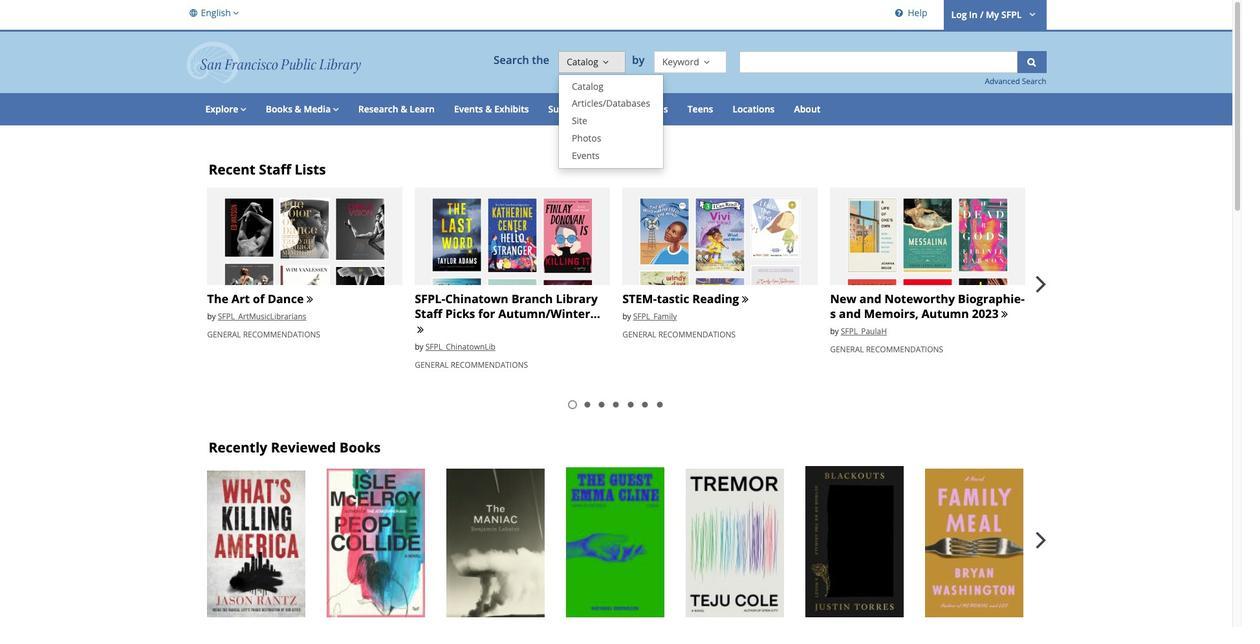 Task type: describe. For each thing, give the bounding box(es) containing it.
san francisco public library image
[[186, 41, 361, 83]]

research & learn link
[[349, 93, 445, 125]]

svg dots not active image
[[640, 400, 651, 410]]

staff inside sfpl-­china­town branch library staff picks for autum­n/win­ter…
[[415, 306, 443, 322]]

& for books
[[295, 103, 302, 115]]

teju
[[724, 490, 740, 501]]

by inside tremor by cole, teju
[[693, 490, 702, 501]]

cline,
[[585, 489, 605, 500]]

general for biogr­aphie­s
[[831, 345, 865, 356]]

svg chevron double right image
[[999, 310, 1011, 321]]

catalog button
[[559, 51, 626, 73]]

washington,
[[944, 490, 989, 501]]

kids link
[[640, 93, 678, 125]]

of
[[253, 291, 265, 307]]

general recommendations for dance
[[207, 329, 321, 340]]

catalog for catalog
[[567, 55, 599, 68]]

by for dance
[[207, 311, 216, 322]]

autumn
[[922, 306, 970, 322]]

stem-­tasti­c reading
[[623, 291, 740, 307]]

in
[[970, 8, 978, 21]]

catalog articles/databases site photos events
[[572, 80, 651, 162]]

sfpl-
[[415, 291, 446, 307]]

catalog for catalog articles/databases site photos events
[[572, 80, 604, 92]]

by sfpl_family
[[623, 311, 677, 322]]

autum­n/win­ter…
[[499, 306, 601, 322]]

arrow image inside books & media link
[[331, 103, 339, 115]]

recent staff lists
[[209, 160, 326, 178]]

5 svg dots not active image from the left
[[655, 400, 665, 410]]

by for people collide
[[334, 490, 343, 501]]

my
[[987, 8, 1000, 21]]

recommendations down stem-­tasti­c reading link
[[659, 329, 736, 340]]

torres,
[[824, 488, 849, 499]]

recent
[[209, 160, 256, 178]]

research
[[358, 103, 399, 115]]

site link
[[559, 113, 664, 130]]

2023
[[973, 306, 999, 322]]

family
[[933, 475, 967, 489]]

search image
[[1026, 55, 1039, 68]]

the art of dance link
[[207, 291, 304, 307]]

about link
[[785, 93, 831, 125]]

sfpl_artmusiclibrarians
[[218, 311, 307, 322]]

research & learn
[[358, 103, 435, 115]]

support
[[549, 103, 584, 115]]

locations
[[733, 103, 775, 115]]

reading
[[693, 291, 740, 307]]

recommendations for biogr­aphie­s
[[867, 345, 944, 356]]

events inside 'link'
[[454, 103, 483, 115]]

1 horizontal spatial books
[[340, 439, 381, 457]]

events & exhibits link
[[445, 93, 539, 125]]

log in / my sfpl
[[952, 8, 1022, 21]]

the guest by cline, emma
[[574, 474, 630, 500]]

and right new
[[860, 291, 882, 307]]

by for what's killing…
[[214, 492, 223, 503]]

by for the maniac
[[454, 490, 463, 501]]

tremor
[[693, 475, 732, 489]]

& for events
[[486, 103, 492, 115]]

recently reviewed books
[[209, 439, 381, 457]]

­tasti­c
[[657, 291, 690, 307]]

sfpl-­china­town branch library staff picks for autum­n/win­ter…
[[415, 291, 601, 322]]

cole,
[[704, 490, 722, 501]]

help link
[[890, 0, 931, 30]]

advanced
[[985, 76, 1021, 86]]

blackouts
[[813, 473, 864, 487]]

learn
[[410, 103, 435, 115]]

kids
[[650, 103, 668, 115]]

what's killing… by rantz, jason
[[214, 477, 294, 503]]

by for library
[[415, 342, 424, 353]]

by for the guest
[[574, 489, 583, 500]]

sfpl-chinatown branch library staff picks for autumn/winter 2023 - sfpl_chinatownlib image
[[415, 188, 611, 452]]

sfpl_chinatownlib link
[[426, 342, 496, 353]]

by sfpl_paulah
[[831, 327, 887, 338]]

meal
[[970, 475, 995, 489]]

isle
[[378, 490, 390, 501]]

site
[[572, 115, 588, 127]]

& for research
[[401, 103, 408, 115]]

sfpl_chinatownlib
[[426, 342, 496, 353]]

for
[[479, 306, 496, 322]]

by up catalog link on the top
[[632, 53, 648, 68]]

svg chevron double right image for the art of dance
[[304, 294, 316, 306]]

arrow image inside english link
[[231, 6, 239, 20]]

articles/databases link
[[559, 95, 664, 113]]

explore link
[[196, 93, 256, 125]]

recommendations for dance
[[243, 329, 321, 340]]

exhibits
[[495, 103, 529, 115]]

collide
[[372, 475, 407, 489]]

sfpl_paulah
[[841, 327, 887, 338]]

catalog link
[[559, 78, 664, 95]]

benjamín
[[497, 490, 531, 501]]

3 svg dots not active image from the left
[[611, 400, 622, 410]]

sfpl-­china­town branch library staff picks for autum­n/win­ter… link
[[415, 291, 601, 322]]

branch
[[512, 291, 553, 307]]

sfpl_family link
[[634, 311, 677, 322]]

emma
[[607, 489, 630, 500]]

blackouts by torres, justin
[[813, 473, 872, 499]]

1 svg dots not active image from the left
[[582, 400, 593, 410]]



Task type: locate. For each thing, give the bounding box(es) containing it.
arrow image inside log in / my sfpl link
[[1025, 8, 1039, 20]]

by left sfpl_paulah link
[[831, 327, 839, 338]]

stem-tastic reading - sfpl_family image
[[623, 188, 818, 427]]

sfpl_paulah link
[[841, 327, 887, 338]]

the inside the guest by cline, emma
[[574, 474, 593, 488]]

2 horizontal spatial the
[[574, 474, 593, 488]]

1 vertical spatial search
[[1023, 76, 1047, 86]]

labatut,
[[465, 490, 495, 501]]

0 horizontal spatial search
[[494, 53, 529, 68]]

general recommendations down sfpl_family
[[623, 329, 736, 340]]

books & media link
[[256, 93, 349, 125]]

recommendations down memoirs,
[[867, 345, 944, 356]]

1 vertical spatial events
[[572, 149, 600, 162]]

killing…
[[253, 477, 294, 492]]

svg dots active image
[[568, 400, 578, 410]]

sfpl
[[1002, 8, 1022, 21]]

arrow image right sfpl
[[1025, 8, 1039, 20]]

recently
[[209, 439, 268, 457]]

lists
[[295, 160, 326, 178]]

by left the cline,
[[574, 489, 583, 500]]

arrow image left books & media on the left top of page
[[238, 103, 247, 115]]

events link
[[559, 147, 664, 165]]

1 vertical spatial books
[[340, 439, 381, 457]]

svg chevron double right image for sfpl-­china­town branch library staff picks for autum­n/win­ter…
[[415, 325, 427, 336]]

1 horizontal spatial arrow image
[[331, 103, 339, 115]]

general recommendations down sfpl_chinatownlib
[[415, 360, 528, 371]]

english
[[201, 6, 231, 19]]

arrow image for explore
[[238, 103, 247, 115]]

& inside 'link'
[[486, 103, 492, 115]]

0 vertical spatial arrow image
[[231, 6, 239, 20]]

1 vertical spatial arrow image
[[238, 103, 247, 115]]

by
[[632, 53, 648, 68], [207, 311, 216, 322], [623, 311, 632, 322], [831, 327, 839, 338], [415, 342, 424, 353]]

&
[[295, 103, 302, 115], [401, 103, 408, 115], [486, 103, 492, 115], [586, 103, 593, 115]]

svg chevron double right image for stem-­tasti­c reading
[[740, 294, 751, 306]]

search down search icon
[[1023, 76, 1047, 86]]

0 vertical spatial staff
[[259, 160, 291, 178]]

by inside the maniac by labatut, benjamín
[[454, 490, 463, 501]]

2 horizontal spatial svg chevron double right image
[[740, 294, 751, 306]]

arrow image
[[1025, 8, 1039, 20], [238, 103, 247, 115]]

reviewed
[[271, 439, 336, 457]]

by down family
[[933, 490, 942, 501]]

0 horizontal spatial arrow image
[[238, 103, 247, 115]]

new
[[831, 291, 857, 307]]

3 & from the left
[[486, 103, 492, 115]]

by for family meal
[[933, 490, 942, 501]]

recommendations for library
[[451, 360, 528, 371]]

0 vertical spatial events
[[454, 103, 483, 115]]

by down people
[[334, 490, 343, 501]]

new and noteworthy biographies and memoirs, autumn 2023 - sfpl_paulah image
[[831, 188, 1026, 446]]

the for the guest by cline, emma
[[574, 474, 593, 488]]

explore
[[206, 103, 238, 115]]

the up the cline,
[[574, 474, 593, 488]]

0 horizontal spatial arrow image
[[231, 6, 239, 20]]

by down the art of dance link
[[207, 311, 216, 322]]

books
[[266, 103, 293, 115], [340, 439, 381, 457]]

maniac
[[476, 475, 513, 489]]

0 horizontal spatial books
[[266, 103, 293, 115]]

biogr­aphie­s
[[831, 291, 1025, 322]]

events & exhibits
[[454, 103, 529, 115]]

by sfpl_artmusiclibrarians
[[207, 311, 307, 322]]

the maniac by labatut, benjamín
[[454, 475, 531, 501]]

help circled image
[[893, 6, 906, 19]]

english link
[[186, 0, 242, 26]]

the left art
[[207, 291, 229, 307]]

& for support
[[586, 103, 593, 115]]

stem-­tasti­c reading link
[[623, 291, 740, 307]]

the art of dance
[[207, 291, 304, 307]]

svg dots not active image
[[582, 400, 593, 410], [597, 400, 607, 410], [611, 400, 622, 410], [626, 400, 636, 410], [655, 400, 665, 410]]

catalog inside dropdown button
[[567, 55, 599, 68]]

articles/databases
[[572, 97, 651, 110]]

search
[[494, 53, 529, 68], [1023, 76, 1047, 86]]

1 horizontal spatial staff
[[415, 306, 443, 322]]

general recommendations for library
[[415, 360, 528, 371]]

keyword button
[[654, 51, 727, 73]]

memoirs,
[[865, 306, 919, 322]]

general for library
[[415, 360, 449, 371]]

teens
[[688, 103, 714, 115]]

keyword
[[663, 55, 700, 68]]

support & services
[[549, 103, 631, 115]]

by for biogr­aphie­s
[[831, 327, 839, 338]]

staff
[[259, 160, 291, 178], [415, 306, 443, 322]]

teens link
[[678, 93, 723, 125]]

log in / my sfpl link
[[944, 0, 1047, 30]]

1 vertical spatial arrow image
[[331, 103, 339, 115]]

bryan
[[991, 490, 1012, 501]]

sfpl_family
[[634, 311, 677, 322]]

None search field
[[740, 51, 1018, 73]]

arrow image
[[231, 6, 239, 20], [331, 103, 339, 115]]

search the
[[494, 53, 550, 68]]

1 vertical spatial catalog
[[572, 80, 604, 92]]

tremor by cole, teju
[[693, 475, 740, 501]]

advanced search
[[985, 76, 1047, 86]]

events inside "catalog articles/databases site photos events"
[[572, 149, 600, 162]]

photos
[[572, 132, 602, 144]]

books up people
[[340, 439, 381, 457]]

0 vertical spatial catalog
[[567, 55, 599, 68]]

0 vertical spatial books
[[266, 103, 293, 115]]

advanced search link
[[985, 76, 1047, 86]]

by sfpl_chinatownlib
[[415, 342, 496, 353]]

0 horizontal spatial events
[[454, 103, 483, 115]]

by inside family meal by washington, bryan
[[933, 490, 942, 501]]

people collide by mcelroy, isle
[[334, 475, 407, 501]]

2 & from the left
[[401, 103, 408, 115]]

log
[[952, 8, 967, 21]]

and up 'by sfpl_paulah' on the bottom right of page
[[839, 306, 862, 322]]

events left "exhibits"
[[454, 103, 483, 115]]

picks
[[446, 306, 476, 322]]

justin
[[851, 488, 872, 499]]

4 svg dots not active image from the left
[[626, 400, 636, 410]]

1 & from the left
[[295, 103, 302, 115]]

recommendations down sfpl_chinatownlib link
[[451, 360, 528, 371]]

0 horizontal spatial svg chevron double right image
[[304, 294, 316, 306]]

general recommendations down the sfpl_artmusiclibrarians link
[[207, 329, 321, 340]]

services
[[595, 103, 631, 115]]

about
[[795, 103, 821, 115]]

catalog up the support & services
[[572, 80, 604, 92]]

events down 'photos'
[[572, 149, 600, 162]]

1 horizontal spatial svg chevron double right image
[[415, 325, 427, 336]]

1 horizontal spatial events
[[572, 149, 600, 162]]

general recommendations down sfpl_paulah
[[831, 345, 944, 356]]

the for the maniac by labatut, benjamín
[[454, 475, 473, 489]]

the up labatut,
[[454, 475, 473, 489]]

by left cole,
[[693, 490, 702, 501]]

by down stem-
[[623, 311, 632, 322]]

by left sfpl_chinatownlib
[[415, 342, 424, 353]]

and
[[860, 291, 882, 307], [839, 306, 862, 322]]

2 svg dots not active image from the left
[[597, 400, 607, 410]]

by inside what's killing… by rantz, jason
[[214, 492, 223, 503]]

general down by sfpl_family
[[623, 329, 657, 340]]

what's
[[214, 477, 250, 492]]

catalog inside "catalog articles/databases site photos events"
[[572, 80, 604, 92]]

recommendations down the sfpl_artmusiclibrarians link
[[243, 329, 321, 340]]

the inside the maniac by labatut, benjamín
[[454, 475, 473, 489]]

1 horizontal spatial arrow image
[[1025, 8, 1039, 20]]

4 & from the left
[[586, 103, 593, 115]]

catalog up catalog link on the top
[[567, 55, 599, 68]]

by
[[813, 488, 822, 499], [574, 489, 583, 500], [334, 490, 343, 501], [454, 490, 463, 501], [693, 490, 702, 501], [933, 490, 942, 501], [214, 492, 223, 503]]

catalog
[[567, 55, 599, 68], [572, 80, 604, 92]]

support & services link
[[539, 93, 640, 125]]

by inside people collide by mcelroy, isle
[[334, 490, 343, 501]]

notew­orthy
[[885, 291, 956, 307]]

jason
[[250, 492, 269, 503]]

arrow image inside explore link
[[238, 103, 247, 115]]

recommendations
[[243, 329, 321, 340], [659, 329, 736, 340], [867, 345, 944, 356], [451, 360, 528, 371]]

the for the art of dance
[[207, 291, 229, 307]]

arrow image up san francisco public library image
[[231, 6, 239, 20]]

1 horizontal spatial the
[[454, 475, 473, 489]]

1 vertical spatial staff
[[415, 306, 443, 322]]

books left media
[[266, 103, 293, 115]]

books & media
[[266, 103, 331, 115]]

staff left lists
[[259, 160, 291, 178]]

0 horizontal spatial staff
[[259, 160, 291, 178]]

staff left the picks
[[415, 306, 443, 322]]

new and notew­orthy biogr­aphie­s and memoirs, autumn 2023
[[831, 291, 1025, 322]]

by left labatut,
[[454, 490, 463, 501]]

sfpl_artmusiclibrarians link
[[218, 311, 307, 322]]

the
[[207, 291, 229, 307], [574, 474, 593, 488], [454, 475, 473, 489]]

by left torres,
[[813, 488, 822, 499]]

general down 'by sfpl_paulah' on the bottom right of page
[[831, 345, 865, 356]]

svg chevron double right image
[[304, 294, 316, 306], [740, 294, 751, 306], [415, 325, 427, 336]]

0 horizontal spatial the
[[207, 291, 229, 307]]

rantz,
[[225, 492, 248, 503]]

0 vertical spatial search
[[494, 53, 529, 68]]

arrow image left research
[[331, 103, 339, 115]]

by left rantz,
[[214, 492, 223, 503]]

general down by sfpl_artmusiclibrarians
[[207, 329, 241, 340]]

by inside the guest by cline, emma
[[574, 489, 583, 500]]

mcelroy,
[[345, 490, 376, 501]]

people
[[334, 475, 369, 489]]

search left the
[[494, 53, 529, 68]]

stem-
[[623, 291, 657, 307]]

0 vertical spatial arrow image
[[1025, 8, 1039, 20]]

general down by sfpl_chinatownlib
[[415, 360, 449, 371]]

by inside blackouts by torres, justin
[[813, 488, 822, 499]]

1 horizontal spatial search
[[1023, 76, 1047, 86]]

media
[[304, 103, 331, 115]]

locations link
[[723, 93, 785, 125]]

art
[[232, 291, 250, 307]]

general recommendations for biogr­aphie­s
[[831, 345, 944, 356]]

­china­town
[[446, 291, 509, 307]]

photos link
[[559, 130, 664, 147]]

general for dance
[[207, 329, 241, 340]]

help
[[908, 6, 928, 19]]

the art of dance - sfpl_artmusiclibrarians image
[[207, 188, 403, 409]]

arrow image for log in / my sfpl
[[1025, 8, 1039, 20]]



Task type: vqa. For each thing, say whether or not it's contained in the screenshot.


